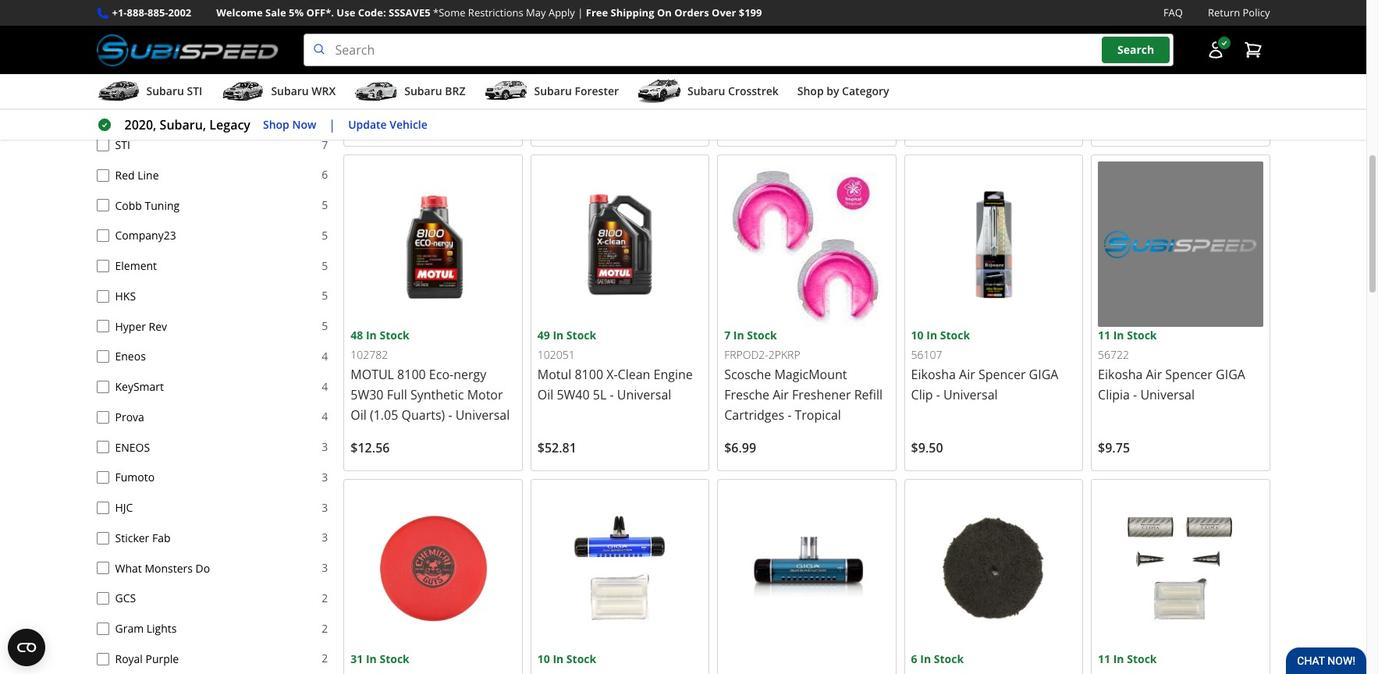 Task type: locate. For each thing, give the bounding box(es) containing it.
fresche inside the 2 in stock frpod7-2pkrp scosche magicmount fresche air freshener refill cartridges (pine) - universal
[[538, 62, 583, 79]]

1 vertical spatial motul
[[538, 366, 572, 383]]

freshener up "tropical"
[[793, 386, 852, 404]]

freshener for tropical
[[793, 386, 852, 404]]

18 down 23 at the left top of page
[[316, 46, 328, 61]]

Red Line button
[[96, 169, 109, 182]]

5w30 inside 48 in stock 102782 motul 8100 eco-nergy 5w30 full synthetic motor oil (1.05 quarts) - universal
[[351, 386, 384, 404]]

quarts) inside 48 in stock 102782 motul 8100 eco-nergy 5w30 full synthetic motor oil (1.05 quarts) - universal
[[402, 407, 445, 424]]

may
[[526, 5, 546, 20]]

in inside 7 in stock frpod2-2pkrp scosche magicmount fresche air freshener refill cartridges - tropical
[[734, 328, 745, 343]]

oil for clean
[[1031, 62, 1047, 79]]

giga for eikosha air spencer giga clip - universal
[[1030, 366, 1059, 383]]

- inside 106376 motul 8100 x-clean 5w30 full synthetic motor oil (1.05 quarts) - universal
[[990, 82, 994, 99]]

oil inside 106376 motul 8100 x-clean 5w30 full synthetic motor oil (1.05 quarts) - universal
[[1031, 62, 1047, 79]]

ENEOS button
[[96, 441, 109, 454]]

6 for 6
[[322, 167, 328, 182]]

motul inside 106376 motul 8100 x-clean 5w30 full synthetic motor oil (1.05 quarts) - universal
[[912, 42, 955, 59]]

in inside 49 in stock 102051 motul 8100 x-clean engine oil 5w40 5l - universal
[[553, 328, 564, 343]]

fresche
[[538, 62, 583, 79], [725, 386, 770, 404]]

0 horizontal spatial x-
[[607, 366, 618, 383]]

stock inside 11 in stock 56722 eikosha air spencer giga clipia - universal
[[1128, 328, 1158, 343]]

fresche down 'frpod2-'
[[725, 386, 770, 404]]

a subaru crosstrek thumbnail image image
[[638, 80, 682, 103]]

1 3 from the top
[[322, 440, 328, 454]]

subaru brz
[[405, 84, 466, 98]]

cobb tuning
[[115, 198, 180, 213]]

+1-
[[112, 5, 127, 20]]

eikosha for clipia
[[1099, 366, 1143, 383]]

gcs
[[115, 591, 136, 606]]

royal
[[115, 652, 143, 667]]

synthetic down 106376
[[935, 62, 989, 79]]

1 horizontal spatial sti
[[187, 84, 203, 98]]

spencer inside 11 in stock 56722 eikosha air spencer giga clipia - universal
[[1166, 366, 1213, 383]]

x- inside 49 in stock 102051 motul 8100 x-clean engine oil 5w40 5l - universal
[[607, 366, 618, 383]]

7 inside 7 in stock frpod2-2pkrp scosche magicmount fresche air freshener refill cartridges - tropical
[[725, 328, 731, 343]]

2 4 from the top
[[322, 379, 328, 394]]

tomei for tomei sun shade wrx/sti minatomirai yokohama - universal
[[1099, 42, 1135, 59]]

full down 106376
[[912, 62, 932, 79]]

1 horizontal spatial shop
[[798, 84, 824, 98]]

0 horizontal spatial 8100
[[398, 366, 426, 383]]

fumoto down hose on the left top
[[351, 42, 396, 59]]

tomei for tomei
[[115, 77, 147, 92]]

stock inside 11 in stock cws_110_16 chemical guys honeydew snow foam auto wash cleanser
[[754, 3, 784, 18]]

8100 inside 48 in stock 102782 motul 8100 eco-nergy 5w30 full synthetic motor oil (1.05 quarts) - universal
[[398, 366, 426, 383]]

x
[[448, 42, 455, 59]]

eikosha for clip
[[912, 366, 956, 383]]

scosche for -
[[725, 366, 772, 383]]

a subaru wrx thumbnail image image
[[221, 80, 265, 103]]

KeySmart button
[[96, 381, 109, 393]]

air
[[586, 62, 602, 79], [960, 366, 976, 383], [1147, 366, 1163, 383], [773, 386, 789, 404]]

1 5 from the top
[[322, 198, 328, 212]]

stock inside the 2 in stock frpod7-2pkrp scosche magicmount fresche air freshener refill cartridges (pine) - universal
[[561, 3, 590, 18]]

red
[[115, 168, 135, 183]]

hose
[[351, 62, 381, 79]]

shop inside dropdown button
[[798, 84, 824, 98]]

refill inside 7 in stock frpod2-2pkrp scosche magicmount fresche air freshener refill cartridges - tropical
[[855, 386, 883, 404]]

10 inside 10 in stock 56107 eikosha air spencer giga clip - universal
[[912, 328, 924, 343]]

1 vertical spatial magicmount
[[775, 366, 848, 383]]

scosche inside the 2 in stock frpod7-2pkrp scosche magicmount fresche air freshener refill cartridges (pine) - universal
[[538, 42, 585, 59]]

refill up a subaru crosstrek thumbnail image
[[668, 62, 696, 79]]

2pkrp inside the 2 in stock frpod7-2pkrp scosche magicmount fresche air freshener refill cartridges (pine) - universal
[[582, 23, 614, 38]]

quarts) down 106376
[[943, 82, 987, 99]]

10
[[912, 328, 924, 343], [538, 652, 550, 667]]

in inside the 2 in stock frpod7-2pkrp scosche magicmount fresche air freshener refill cartridges (pine) - universal
[[547, 3, 558, 18]]

1 vertical spatial refill
[[855, 386, 883, 404]]

2pkrp inside 7 in stock frpod2-2pkrp scosche magicmount fresche air freshener refill cartridges - tropical
[[769, 348, 801, 362]]

cartridges for -
[[725, 407, 785, 424]]

5 for cobb tuning
[[322, 198, 328, 212]]

eikosha inside 10 in stock 56107 eikosha air spencer giga clip - universal
[[912, 366, 956, 383]]

Fumoto button
[[96, 472, 109, 484]]

11 in stock cws_110_16 chemical guys honeydew snow foam auto wash cleanser
[[725, 3, 876, 99]]

2 5 from the top
[[322, 228, 328, 243]]

3 5 from the top
[[322, 258, 328, 273]]

stock for 11 in stock
[[1128, 652, 1158, 667]]

guys
[[781, 42, 810, 59]]

2
[[538, 3, 544, 18], [322, 591, 328, 606], [322, 621, 328, 636], [322, 651, 328, 666]]

0 horizontal spatial eikosha
[[912, 366, 956, 383]]

chemical guys black optics microfiber black polishing pad 5.5" - universal image
[[912, 486, 1077, 651]]

0 vertical spatial 4
[[322, 349, 328, 364]]

refill left clip on the right of page
[[855, 386, 883, 404]]

1 eikosha from the left
[[912, 366, 956, 383]]

5
[[322, 198, 328, 212], [322, 228, 328, 243], [322, 258, 328, 273], [322, 288, 328, 303], [322, 319, 328, 333]]

3 3 from the top
[[322, 500, 328, 515]]

0 vertical spatial clean
[[1001, 42, 1034, 59]]

welcome
[[216, 5, 263, 20]]

1 horizontal spatial motor
[[992, 62, 1028, 79]]

1 horizontal spatial |
[[578, 5, 584, 20]]

- inside 45 in stock f-hose fumoto 3/8in id x 3ft vinyl hose - universal
[[384, 62, 388, 79]]

tg701a-sb00b
[[1099, 23, 1173, 38]]

0 vertical spatial motor
[[992, 62, 1028, 79]]

eco-
[[429, 366, 454, 383]]

1 horizontal spatial eikosha
[[1099, 366, 1143, 383]]

subaru for subaru crosstrek
[[688, 84, 726, 98]]

1 horizontal spatial 6
[[912, 652, 918, 667]]

motul down 106376
[[912, 42, 955, 59]]

tomei right tomei button
[[115, 77, 147, 92]]

motul inside 48 in stock 102782 motul 8100 eco-nergy 5w30 full synthetic motor oil (1.05 quarts) - universal
[[351, 366, 394, 383]]

885-
[[148, 5, 168, 20]]

2 in stock frpod7-2pkrp scosche magicmount fresche air freshener refill cartridges (pine) - universal
[[538, 3, 699, 99]]

0 vertical spatial 5w30
[[1037, 42, 1070, 59]]

spencer inside 10 in stock 56107 eikosha air spencer giga clip - universal
[[979, 366, 1026, 383]]

motul right motul button
[[115, 47, 145, 62]]

2 horizontal spatial oil
[[1031, 62, 1047, 79]]

stock for 10 in stock
[[567, 652, 597, 667]]

in for 31 in stock
[[366, 652, 377, 667]]

$9.75
[[1099, 439, 1131, 457]]

cartridges for (pine)
[[538, 82, 598, 99]]

hjc
[[115, 501, 133, 515]]

tomei
[[1099, 42, 1135, 59], [115, 77, 147, 92]]

0 vertical spatial 10
[[912, 328, 924, 343]]

motul
[[115, 47, 145, 62], [538, 366, 572, 383]]

eikosha
[[912, 366, 956, 383], [1099, 366, 1143, 383]]

10 for 10 in stock
[[538, 652, 550, 667]]

7 for 7
[[322, 137, 328, 152]]

giga inside 11 in stock 56722 eikosha air spencer giga clipia - universal
[[1217, 366, 1246, 383]]

1 horizontal spatial eikosha air spencer giga clip - universal image
[[725, 486, 890, 651]]

universal inside 48 in stock 102782 motul 8100 eco-nergy 5w30 full synthetic motor oil (1.05 quarts) - universal
[[456, 407, 510, 424]]

magicmount down shipping
[[588, 42, 661, 59]]

2 vertical spatial 4
[[322, 409, 328, 424]]

0 vertical spatial magicmount
[[588, 42, 661, 59]]

1 vertical spatial 6
[[912, 652, 918, 667]]

1 vertical spatial synthetic
[[411, 386, 464, 404]]

crosstrek
[[729, 84, 779, 98]]

stock for 45 in stock f-hose fumoto 3/8in id x 3ft vinyl hose - universal
[[380, 3, 410, 18]]

cartridges inside the 2 in stock frpod7-2pkrp scosche magicmount fresche air freshener refill cartridges (pine) - universal
[[538, 82, 598, 99]]

hose
[[360, 23, 388, 38]]

quarts) inside 106376 motul 8100 x-clean 5w30 full synthetic motor oil (1.05 quarts) - universal
[[943, 82, 987, 99]]

Prova button
[[96, 411, 109, 424]]

prova
[[115, 410, 144, 425]]

0 horizontal spatial tomei
[[115, 77, 147, 92]]

1 horizontal spatial 7
[[725, 328, 731, 343]]

0 vertical spatial tomei
[[1099, 42, 1135, 59]]

fumoto down eneos
[[115, 470, 155, 485]]

subaru inside "dropdown button"
[[688, 84, 726, 98]]

1 horizontal spatial 5w30
[[1037, 42, 1070, 59]]

in for 48 in stock 102782 motul 8100 eco-nergy 5w30 full synthetic motor oil (1.05 quarts) - universal
[[366, 328, 377, 343]]

nergy
[[454, 366, 487, 383]]

8100 for motul 8100 eco-nergy 5w30 full synthetic motor oil (1.05 quarts) - universal
[[398, 366, 426, 383]]

11 in stock
[[1099, 652, 1158, 667]]

2 for royal purple
[[322, 651, 328, 666]]

1 horizontal spatial motul
[[912, 42, 955, 59]]

motul down 102051 on the bottom of page
[[538, 366, 572, 383]]

1 horizontal spatial cartridges
[[725, 407, 785, 424]]

0 vertical spatial |
[[578, 5, 584, 20]]

1 horizontal spatial scosche
[[725, 366, 772, 383]]

18 for motul
[[316, 46, 328, 61]]

0 vertical spatial oil
[[1031, 62, 1047, 79]]

a subaru forester thumbnail image image
[[484, 80, 528, 103]]

0 horizontal spatial 7
[[322, 137, 328, 152]]

5 for hks
[[322, 288, 328, 303]]

1 4 from the top
[[322, 349, 328, 364]]

102051
[[538, 348, 575, 362]]

7 in stock frpod2-2pkrp scosche magicmount fresche air freshener refill cartridges - tropical
[[725, 328, 883, 424]]

3 for fumoto
[[322, 470, 328, 485]]

| right 13
[[329, 116, 336, 134]]

5 5 from the top
[[322, 319, 328, 333]]

4 5 from the top
[[322, 288, 328, 303]]

scosche magicmount fresche air freshener refill cartridges - tropical image
[[725, 162, 890, 327]]

0 horizontal spatial clean
[[618, 366, 651, 383]]

quarts) down eco-
[[402, 407, 445, 424]]

0 vertical spatial quarts)
[[943, 82, 987, 99]]

1 horizontal spatial motul
[[538, 366, 572, 383]]

4 for prova
[[322, 409, 328, 424]]

subaru down 'snow'
[[688, 84, 726, 98]]

0 horizontal spatial shop
[[263, 117, 290, 132]]

synthetic down eco-
[[411, 386, 464, 404]]

2 eikosha from the left
[[1099, 366, 1143, 383]]

2 eikosha air spencer giga clipia - universal image from the top
[[1099, 486, 1264, 651]]

(1.05
[[912, 82, 940, 99], [370, 407, 399, 424]]

universal inside tomei sun shade wrx/sti minatomirai yokohama - universal
[[1099, 82, 1153, 99]]

subaru for subaru sti
[[146, 84, 184, 98]]

- inside 49 in stock 102051 motul 8100 x-clean engine oil 5w40 5l - universal
[[610, 386, 614, 404]]

1 vertical spatial 2pkrp
[[769, 348, 801, 362]]

18 for tomei
[[316, 77, 328, 91]]

2 vertical spatial oil
[[351, 407, 367, 424]]

in inside 10 in stock 56107 eikosha air spencer giga clip - universal
[[927, 328, 938, 343]]

subaru forester
[[534, 84, 619, 98]]

scosche down frpod7-
[[538, 42, 585, 59]]

motul 8100 x-clean engine oil 5w40 5l - universal image
[[538, 162, 703, 327]]

1 vertical spatial 4
[[322, 379, 328, 394]]

2pkrp down *some restrictions may apply | free shipping on orders over $199
[[582, 23, 614, 38]]

1 horizontal spatial (1.05
[[912, 82, 940, 99]]

subaru sti button
[[96, 77, 203, 109]]

0 horizontal spatial scosche
[[538, 42, 585, 59]]

8100
[[958, 42, 987, 59], [398, 366, 426, 383], [575, 366, 604, 383]]

in for 7 in stock frpod2-2pkrp scosche magicmount fresche air freshener refill cartridges - tropical
[[734, 328, 745, 343]]

1 horizontal spatial 8100
[[575, 366, 604, 383]]

magicmount up "tropical"
[[775, 366, 848, 383]]

4 subaru from the left
[[534, 84, 572, 98]]

subaru inside dropdown button
[[534, 84, 572, 98]]

in inside 11 in stock cws_110_16 chemical guys honeydew snow foam auto wash cleanser
[[740, 3, 751, 18]]

1 vertical spatial 5w30
[[351, 386, 384, 404]]

18 up 13
[[316, 77, 328, 91]]

freshener inside the 2 in stock frpod7-2pkrp scosche magicmount fresche air freshener refill cartridges (pine) - universal
[[606, 62, 665, 79]]

5 for hyper rev
[[322, 319, 328, 333]]

1 horizontal spatial magicmount
[[775, 366, 848, 383]]

policy
[[1244, 5, 1271, 20]]

eikosha inside 11 in stock 56722 eikosha air spencer giga clipia - universal
[[1099, 366, 1143, 383]]

1 vertical spatial motul
[[351, 366, 394, 383]]

0 vertical spatial 6
[[322, 167, 328, 182]]

giga inside 10 in stock 56107 eikosha air spencer giga clip - universal
[[1030, 366, 1059, 383]]

0 vertical spatial shop
[[798, 84, 824, 98]]

eikosha air spencer giga clip - universal image
[[912, 162, 1077, 327], [538, 486, 703, 651], [725, 486, 890, 651]]

6
[[322, 167, 328, 182], [912, 652, 918, 667]]

0 horizontal spatial quarts)
[[402, 407, 445, 424]]

0 horizontal spatial magicmount
[[588, 42, 661, 59]]

in for 10 in stock
[[553, 652, 564, 667]]

1 horizontal spatial x-
[[990, 42, 1002, 59]]

x- inside 106376 motul 8100 x-clean 5w30 full synthetic motor oil (1.05 quarts) - universal
[[990, 42, 1002, 59]]

0 vertical spatial x-
[[990, 42, 1002, 59]]

STI button
[[96, 139, 109, 151]]

stock for 49 in stock 102051 motul 8100 x-clean engine oil 5w40 5l - universal
[[567, 328, 597, 343]]

what
[[115, 561, 142, 576]]

Gram Lights button
[[96, 623, 109, 636]]

3 4 from the top
[[322, 409, 328, 424]]

1 giga from the left
[[1030, 366, 1059, 383]]

cartridges left (pine)
[[538, 82, 598, 99]]

11 inside 11 in stock cws_110_16 chemical guys honeydew snow foam auto wash cleanser
[[725, 3, 737, 18]]

1 vertical spatial scosche
[[725, 366, 772, 383]]

1 horizontal spatial oil
[[538, 386, 554, 404]]

freshener
[[606, 62, 665, 79], [793, 386, 852, 404]]

1 vertical spatial eikosha air spencer giga clipia - universal image
[[1099, 486, 1264, 651]]

8100 for motul 8100 x-clean engine oil 5w40 5l - universal
[[575, 366, 604, 383]]

0 vertical spatial sti
[[187, 84, 203, 98]]

oil inside 49 in stock 102051 motul 8100 x-clean engine oil 5w40 5l - universal
[[538, 386, 554, 404]]

1 vertical spatial oil
[[538, 386, 554, 404]]

45
[[351, 3, 363, 18]]

stock inside 45 in stock f-hose fumoto 3/8in id x 3ft vinyl hose - universal
[[380, 3, 410, 18]]

1 vertical spatial cartridges
[[725, 407, 785, 424]]

2pkrp up "tropical"
[[769, 348, 801, 362]]

1 horizontal spatial fumoto
[[351, 42, 396, 59]]

0 horizontal spatial motor
[[467, 386, 503, 404]]

$6.99
[[725, 439, 757, 457]]

stock inside 10 in stock 56107 eikosha air spencer giga clip - universal
[[941, 328, 971, 343]]

what monsters do
[[115, 561, 210, 576]]

6 for 6 in stock
[[912, 652, 918, 667]]

0 vertical spatial motul
[[912, 42, 955, 59]]

refill inside the 2 in stock frpod7-2pkrp scosche magicmount fresche air freshener refill cartridges (pine) - universal
[[668, 62, 696, 79]]

motor
[[992, 62, 1028, 79], [467, 386, 503, 404]]

1 horizontal spatial fresche
[[725, 386, 770, 404]]

tomei down the tg701a-
[[1099, 42, 1135, 59]]

x-
[[990, 42, 1002, 59], [607, 366, 618, 383]]

subaru up racing
[[146, 84, 184, 98]]

Tomei button
[[96, 78, 109, 91]]

sti up "2020, subaru, legacy"
[[187, 84, 203, 98]]

4
[[322, 349, 328, 364], [322, 379, 328, 394], [322, 409, 328, 424]]

1 eikosha air spencer giga clipia - universal image from the top
[[1099, 162, 1264, 327]]

1 horizontal spatial giga
[[1217, 366, 1246, 383]]

stock inside 7 in stock frpod2-2pkrp scosche magicmount fresche air freshener refill cartridges - tropical
[[748, 328, 777, 343]]

search
[[1118, 42, 1155, 57]]

motul inside 49 in stock 102051 motul 8100 x-clean engine oil 5w40 5l - universal
[[538, 366, 572, 383]]

0 vertical spatial (1.05
[[912, 82, 940, 99]]

1 18 from the top
[[316, 46, 328, 61]]

0 vertical spatial synthetic
[[935, 62, 989, 79]]

eneos
[[115, 440, 150, 455]]

freshener inside 7 in stock frpod2-2pkrp scosche magicmount fresche air freshener refill cartridges - tropical
[[793, 386, 852, 404]]

1 horizontal spatial spencer
[[1166, 366, 1213, 383]]

0 horizontal spatial sti
[[115, 138, 130, 152]]

2 inside the 2 in stock frpod7-2pkrp scosche magicmount fresche air freshener refill cartridges (pine) - universal
[[538, 3, 544, 18]]

7 up 'frpod2-'
[[725, 328, 731, 343]]

subaru for subaru wrx
[[271, 84, 309, 98]]

auto
[[795, 62, 823, 79]]

0 horizontal spatial giga
[[1030, 366, 1059, 383]]

full inside 106376 motul 8100 x-clean 5w30 full synthetic motor oil (1.05 quarts) - universal
[[912, 62, 932, 79]]

0 horizontal spatial fumoto
[[115, 470, 155, 485]]

oil for motul
[[538, 386, 554, 404]]

0 horizontal spatial freshener
[[606, 62, 665, 79]]

full down 102782
[[387, 386, 407, 404]]

11 inside 11 in stock 56722 eikosha air spencer giga clipia - universal
[[1099, 328, 1111, 343]]

faq
[[1164, 5, 1184, 20]]

2 horizontal spatial 8100
[[958, 42, 987, 59]]

fresche up the subaru forester
[[538, 62, 583, 79]]

0 horizontal spatial (1.05
[[370, 407, 399, 424]]

0 horizontal spatial oil
[[351, 407, 367, 424]]

7 down 13
[[322, 137, 328, 152]]

magicmount inside 7 in stock frpod2-2pkrp scosche magicmount fresche air freshener refill cartridges - tropical
[[775, 366, 848, 383]]

shop
[[798, 84, 824, 98], [263, 117, 290, 132]]

clean inside 49 in stock 102051 motul 8100 x-clean engine oil 5w40 5l - universal
[[618, 366, 651, 383]]

(1.05 up "$12.56"
[[370, 407, 399, 424]]

- inside 10 in stock 56107 eikosha air spencer giga clip - universal
[[937, 386, 941, 404]]

subaru inside "dropdown button"
[[271, 84, 309, 98]]

open widget image
[[8, 629, 45, 667]]

freshener for -
[[606, 62, 665, 79]]

18
[[316, 46, 328, 61], [316, 77, 328, 91]]

2 3 from the top
[[322, 470, 328, 485]]

0 vertical spatial 18
[[316, 46, 328, 61]]

tomei inside tomei sun shade wrx/sti minatomirai yokohama - universal
[[1099, 42, 1135, 59]]

(1.05 inside 106376 motul 8100 x-clean 5w30 full synthetic motor oil (1.05 quarts) - universal
[[912, 82, 940, 99]]

freshener up (pine)
[[606, 62, 665, 79]]

2 18 from the top
[[316, 77, 328, 91]]

- inside the 2 in stock frpod7-2pkrp scosche magicmount fresche air freshener refill cartridges (pine) - universal
[[637, 82, 641, 99]]

1 vertical spatial fresche
[[725, 386, 770, 404]]

5w30 inside 106376 motul 8100 x-clean 5w30 full synthetic motor oil (1.05 quarts) - universal
[[1037, 42, 1070, 59]]

sssave5
[[389, 5, 431, 20]]

0 horizontal spatial refill
[[668, 62, 696, 79]]

2 for gcs
[[322, 591, 328, 606]]

scosche down 'frpod2-'
[[725, 366, 772, 383]]

in inside 48 in stock 102782 motul 8100 eco-nergy 5w30 full synthetic motor oil (1.05 quarts) - universal
[[366, 328, 377, 343]]

3 subaru from the left
[[405, 84, 442, 98]]

fresche inside 7 in stock frpod2-2pkrp scosche magicmount fresche air freshener refill cartridges - tropical
[[725, 386, 770, 404]]

1 horizontal spatial freshener
[[793, 386, 852, 404]]

1 vertical spatial (1.05
[[370, 407, 399, 424]]

volk racing
[[115, 107, 173, 122]]

a subaru sti thumbnail image image
[[96, 80, 140, 103]]

$52.81
[[538, 439, 577, 457]]

sti right 'sti' button
[[115, 138, 130, 152]]

0 horizontal spatial fresche
[[538, 62, 583, 79]]

cartridges inside 7 in stock frpod2-2pkrp scosche magicmount fresche air freshener refill cartridges - tropical
[[725, 407, 785, 424]]

1 vertical spatial freshener
[[793, 386, 852, 404]]

cartridges up $6.99
[[725, 407, 785, 424]]

1 horizontal spatial clean
[[1001, 42, 1034, 59]]

0 horizontal spatial full
[[387, 386, 407, 404]]

4 3 from the top
[[322, 530, 328, 545]]

vinyl
[[477, 42, 505, 59]]

stock inside 49 in stock 102051 motul 8100 x-clean engine oil 5w40 5l - universal
[[567, 328, 597, 343]]

stock inside 48 in stock 102782 motul 8100 eco-nergy 5w30 full synthetic motor oil (1.05 quarts) - universal
[[380, 328, 410, 343]]

scosche for (pine)
[[538, 42, 585, 59]]

Royal Purple button
[[96, 653, 109, 666]]

0 horizontal spatial synthetic
[[411, 386, 464, 404]]

0 vertical spatial refill
[[668, 62, 696, 79]]

in inside 11 in stock 56722 eikosha air spencer giga clipia - universal
[[1114, 328, 1125, 343]]

shop down auto
[[798, 84, 824, 98]]

clean
[[1001, 42, 1034, 59], [618, 366, 651, 383]]

$12.56
[[351, 439, 390, 457]]

8100 inside 49 in stock 102051 motul 8100 x-clean engine oil 5w40 5l - universal
[[575, 366, 604, 383]]

shipping
[[611, 5, 655, 20]]

11
[[725, 3, 737, 18], [1099, 328, 1111, 343], [1099, 652, 1111, 667]]

1 vertical spatial 11
[[1099, 328, 1111, 343]]

49 in stock 102051 motul 8100 x-clean engine oil 5w40 5l - universal
[[538, 328, 693, 404]]

stock for 6 in stock
[[934, 652, 964, 667]]

(1.05 right category
[[912, 82, 940, 99]]

giga
[[1030, 366, 1059, 383], [1217, 366, 1246, 383]]

magicmount inside the 2 in stock frpod7-2pkrp scosche magicmount fresche air freshener refill cartridges (pine) - universal
[[588, 42, 661, 59]]

102782
[[351, 348, 388, 362]]

subaru wrx button
[[221, 77, 336, 109]]

eikosha down 56722
[[1099, 366, 1143, 383]]

2 subaru from the left
[[271, 84, 309, 98]]

13
[[316, 107, 328, 122]]

0 vertical spatial full
[[912, 62, 932, 79]]

5 3 from the top
[[322, 561, 328, 575]]

+1-888-885-2002 link
[[112, 5, 192, 21]]

0 horizontal spatial 6
[[322, 167, 328, 182]]

| left free in the left of the page
[[578, 5, 584, 20]]

update vehicle
[[348, 117, 428, 132]]

0 vertical spatial fumoto
[[351, 42, 396, 59]]

racing
[[140, 107, 173, 122]]

motul down 102782
[[351, 366, 394, 383]]

31
[[351, 652, 363, 667]]

2 spencer from the left
[[1166, 366, 1213, 383]]

synthetic inside 48 in stock 102782 motul 8100 eco-nergy 5w30 full synthetic motor oil (1.05 quarts) - universal
[[411, 386, 464, 404]]

vehicle
[[390, 117, 428, 132]]

1 vertical spatial full
[[387, 386, 407, 404]]

motul 8100 eco-nergy 5w30 full synthetic motor oil (1.05 quarts) - universal image
[[351, 162, 516, 327]]

1 spencer from the left
[[979, 366, 1026, 383]]

56107
[[912, 348, 943, 362]]

0 vertical spatial fresche
[[538, 62, 583, 79]]

1 vertical spatial clean
[[618, 366, 651, 383]]

subaru for subaru forester
[[534, 84, 572, 98]]

eikosha air spencer giga clipia - universal image
[[1099, 162, 1264, 327], [1099, 486, 1264, 651]]

1 subaru from the left
[[146, 84, 184, 98]]

0 horizontal spatial 5w30
[[351, 386, 384, 404]]

5 subaru from the left
[[688, 84, 726, 98]]

in for 11 in stock 56722 eikosha air spencer giga clipia - universal
[[1114, 328, 1125, 343]]

scosche inside 7 in stock frpod2-2pkrp scosche magicmount fresche air freshener refill cartridges - tropical
[[725, 366, 772, 383]]

gram lights
[[115, 622, 177, 636]]

3 for eneos
[[322, 440, 328, 454]]

shop left now
[[263, 117, 290, 132]]

a subaru brz thumbnail image image
[[355, 80, 398, 103]]

in for 11 in stock
[[1114, 652, 1125, 667]]

$199
[[739, 5, 763, 20]]

2 giga from the left
[[1217, 366, 1246, 383]]

subaru left brz
[[405, 84, 442, 98]]

universal inside 49 in stock 102051 motul 8100 x-clean engine oil 5w40 5l - universal
[[617, 386, 672, 404]]

f-
[[351, 23, 360, 38]]

subaru crosstrek
[[688, 84, 779, 98]]

0 horizontal spatial eikosha air spencer giga clip - universal image
[[538, 486, 703, 651]]

full
[[912, 62, 932, 79], [387, 386, 407, 404]]

2020, subaru, legacy
[[125, 116, 251, 134]]

free
[[586, 5, 608, 20]]

fresche for (pine)
[[538, 62, 583, 79]]

subaru up the shop now
[[271, 84, 309, 98]]

1 horizontal spatial synthetic
[[935, 62, 989, 79]]

subaru left forester on the left of page
[[534, 84, 572, 98]]

in for 2 in stock frpod7-2pkrp scosche magicmount fresche air freshener refill cartridges (pine) - universal
[[547, 3, 558, 18]]

in inside 45 in stock f-hose fumoto 3/8in id x 3ft vinyl hose - universal
[[366, 3, 377, 18]]

0 horizontal spatial |
[[329, 116, 336, 134]]

2 for gram lights
[[322, 621, 328, 636]]

1 horizontal spatial full
[[912, 62, 932, 79]]

eikosha down 56107
[[912, 366, 956, 383]]



Task type: vqa. For each thing, say whether or not it's contained in the screenshot.
months at left
no



Task type: describe. For each thing, give the bounding box(es) containing it.
spencer for eikosha air spencer giga clip - universal
[[979, 366, 1026, 383]]

GCS button
[[96, 593, 109, 605]]

in for 45 in stock f-hose fumoto 3/8in id x 3ft vinyl hose - universal
[[366, 3, 377, 18]]

10 in stock 56107 eikosha air spencer giga clip - universal
[[912, 328, 1059, 404]]

stock for 7 in stock frpod2-2pkrp scosche magicmount fresche air freshener refill cartridges - tropical
[[748, 328, 777, 343]]

Hyper Rev button
[[96, 320, 109, 333]]

stock for 2 in stock frpod7-2pkrp scosche magicmount fresche air freshener refill cartridges (pine) - universal
[[561, 3, 590, 18]]

10 for 10 in stock 56107 eikosha air spencer giga clip - universal
[[912, 328, 924, 343]]

stock for 11 in stock 56722 eikosha air spencer giga clipia - universal
[[1128, 328, 1158, 343]]

universal inside 11 in stock 56722 eikosha air spencer giga clipia - universal
[[1141, 386, 1195, 404]]

6 in stock
[[912, 652, 964, 667]]

giga for eikosha air spencer giga clipia - universal
[[1217, 366, 1246, 383]]

return
[[1209, 5, 1241, 20]]

shop now
[[263, 117, 317, 132]]

category
[[843, 84, 890, 98]]

3 for what monsters do
[[322, 561, 328, 575]]

sti inside "subaru sti" dropdown button
[[187, 84, 203, 98]]

shop now link
[[263, 116, 317, 134]]

refill for tropical
[[855, 386, 883, 404]]

Company23 button
[[96, 230, 109, 242]]

rev
[[149, 319, 167, 334]]

48 in stock 102782 motul 8100 eco-nergy 5w30 full synthetic motor oil (1.05 quarts) - universal
[[351, 328, 510, 424]]

yokohama
[[1184, 62, 1255, 79]]

in for 10 in stock 56107 eikosha air spencer giga clip - universal
[[927, 328, 938, 343]]

magicmount for tropical
[[775, 366, 848, 383]]

motor inside 106376 motul 8100 x-clean 5w30 full synthetic motor oil (1.05 quarts) - universal
[[992, 62, 1028, 79]]

refill for -
[[668, 62, 696, 79]]

subaru sti
[[146, 84, 203, 98]]

Motul button
[[96, 48, 109, 61]]

red line
[[115, 168, 159, 183]]

air inside 7 in stock frpod2-2pkrp scosche magicmount fresche air freshener refill cartridges - tropical
[[773, 386, 789, 404]]

- inside 11 in stock 56722 eikosha air spencer giga clipia - universal
[[1134, 386, 1138, 404]]

1 vertical spatial sti
[[115, 138, 130, 152]]

clean inside 106376 motul 8100 x-clean 5w30 full synthetic motor oil (1.05 quarts) - universal
[[1001, 42, 1034, 59]]

return policy link
[[1209, 5, 1271, 21]]

chemical
[[725, 42, 778, 59]]

shade
[[1167, 42, 1207, 59]]

106376
[[912, 23, 949, 38]]

subaru,
[[160, 116, 206, 134]]

shop for shop by category
[[798, 84, 824, 98]]

subispeed logo image
[[96, 34, 278, 66]]

fresche for -
[[725, 386, 770, 404]]

search input field
[[303, 34, 1174, 66]]

air inside 10 in stock 56107 eikosha air spencer giga clip - universal
[[960, 366, 976, 383]]

use
[[337, 5, 356, 20]]

Cobb Tuning button
[[96, 199, 109, 212]]

4 for keysmart
[[322, 379, 328, 394]]

button image
[[1207, 41, 1226, 59]]

universal inside 10 in stock 56107 eikosha air spencer giga clip - universal
[[944, 386, 998, 404]]

5w40
[[557, 386, 590, 404]]

49
[[538, 328, 550, 343]]

3 for sticker fab
[[322, 530, 328, 545]]

Element button
[[96, 260, 109, 272]]

code:
[[358, 5, 386, 20]]

subaru brz button
[[355, 77, 466, 109]]

56722
[[1099, 348, 1130, 362]]

11 for eikosha
[[1099, 328, 1111, 343]]

2 horizontal spatial eikosha air spencer giga clip - universal image
[[912, 162, 1077, 327]]

air inside the 2 in stock frpod7-2pkrp scosche magicmount fresche air freshener refill cartridges (pine) - universal
[[586, 62, 602, 79]]

Eneos button
[[96, 351, 109, 363]]

- inside 48 in stock 102782 motul 8100 eco-nergy 5w30 full synthetic motor oil (1.05 quarts) - universal
[[449, 407, 453, 424]]

in for 11 in stock cws_110_16 chemical guys honeydew snow foam auto wash cleanser
[[740, 3, 751, 18]]

do
[[196, 561, 210, 576]]

spencer for eikosha air spencer giga clipia - universal
[[1166, 366, 1213, 383]]

wash
[[826, 62, 858, 79]]

motor inside 48 in stock 102782 motul 8100 eco-nergy 5w30 full synthetic motor oil (1.05 quarts) - universal
[[467, 386, 503, 404]]

- inside tomei sun shade wrx/sti minatomirai yokohama - universal
[[1258, 62, 1262, 79]]

2 vertical spatial 11
[[1099, 652, 1111, 667]]

oil inside 48 in stock 102782 motul 8100 eco-nergy 5w30 full synthetic motor oil (1.05 quarts) - universal
[[351, 407, 367, 424]]

engine
[[654, 366, 693, 383]]

in for 6 in stock
[[921, 652, 932, 667]]

fab
[[152, 531, 171, 546]]

search button
[[1103, 37, 1171, 63]]

stock for 48 in stock 102782 motul 8100 eco-nergy 5w30 full synthetic motor oil (1.05 quarts) - universal
[[380, 328, 410, 343]]

snow
[[725, 62, 756, 79]]

clip
[[912, 386, 934, 404]]

universal inside 106376 motul 8100 x-clean 5w30 full synthetic motor oil (1.05 quarts) - universal
[[997, 82, 1052, 99]]

8100 inside 106376 motul 8100 x-clean 5w30 full synthetic motor oil (1.05 quarts) - universal
[[958, 42, 987, 59]]

cleanser
[[725, 82, 775, 99]]

hyper
[[115, 319, 146, 334]]

subaru forester button
[[484, 77, 619, 109]]

shop for shop now
[[263, 117, 290, 132]]

stock for 11 in stock cws_110_16 chemical guys honeydew snow foam auto wash cleanser
[[754, 3, 784, 18]]

tg701a-
[[1099, 23, 1141, 38]]

wrx
[[312, 84, 336, 98]]

frpod2-
[[725, 348, 769, 362]]

cobb
[[115, 198, 142, 213]]

11 in stock 56722 eikosha air spencer giga clipia - universal
[[1099, 328, 1246, 404]]

subaru crosstrek button
[[638, 77, 779, 109]]

line
[[138, 168, 159, 183]]

welcome sale 5% off*. use code: sssave5
[[216, 5, 431, 20]]

1 vertical spatial |
[[329, 116, 336, 134]]

now
[[292, 117, 317, 132]]

stock for 31 in stock
[[380, 652, 410, 667]]

universal inside 45 in stock f-hose fumoto 3/8in id x 3ft vinyl hose - universal
[[391, 62, 445, 79]]

clipia
[[1099, 386, 1131, 404]]

in for 49 in stock 102051 motul 8100 x-clean engine oil 5w40 5l - universal
[[553, 328, 564, 343]]

23
[[316, 16, 328, 31]]

sticker fab
[[115, 531, 171, 546]]

2pkrp for (pine)
[[582, 23, 614, 38]]

element
[[115, 259, 157, 273]]

Volk Racing button
[[96, 109, 109, 121]]

volk
[[115, 107, 137, 122]]

*some restrictions may apply | free shipping on orders over $199
[[433, 5, 763, 20]]

brz
[[445, 84, 466, 98]]

48
[[351, 328, 363, 343]]

$9.50
[[912, 439, 944, 457]]

+1-888-885-2002
[[112, 5, 192, 20]]

HKS button
[[96, 290, 109, 303]]

cws_110_16
[[725, 23, 787, 38]]

3/8in
[[399, 42, 429, 59]]

Sticker Fab button
[[96, 532, 109, 545]]

magicmount for -
[[588, 42, 661, 59]]

subispeed
[[115, 16, 169, 31]]

*some
[[433, 5, 466, 20]]

3 for hjc
[[322, 500, 328, 515]]

HJC button
[[96, 502, 109, 514]]

- inside 7 in stock frpod2-2pkrp scosche magicmount fresche air freshener refill cartridges - tropical
[[788, 407, 792, 424]]

forester
[[575, 84, 619, 98]]

SubiSpeed button
[[96, 18, 109, 30]]

1 vertical spatial fumoto
[[115, 470, 155, 485]]

purple
[[146, 652, 179, 667]]

What Monsters Do button
[[96, 563, 109, 575]]

company23
[[115, 228, 176, 243]]

tropical
[[795, 407, 842, 424]]

royal purple
[[115, 652, 179, 667]]

honeydew
[[814, 42, 876, 59]]

(1.05 inside 48 in stock 102782 motul 8100 eco-nergy 5w30 full synthetic motor oil (1.05 quarts) - universal
[[370, 407, 399, 424]]

synthetic inside 106376 motul 8100 x-clean 5w30 full synthetic motor oil (1.05 quarts) - universal
[[935, 62, 989, 79]]

universal inside the 2 in stock frpod7-2pkrp scosche magicmount fresche air freshener refill cartridges (pine) - universal
[[644, 82, 699, 99]]

apply
[[549, 5, 575, 20]]

$3.95
[[351, 115, 383, 132]]

fumoto inside 45 in stock f-hose fumoto 3/8in id x 3ft vinyl hose - universal
[[351, 42, 396, 59]]

lights
[[147, 622, 177, 636]]

subaru for subaru brz
[[405, 84, 442, 98]]

2pkrp for -
[[769, 348, 801, 362]]

4 for eneos
[[322, 349, 328, 364]]

legacy
[[210, 116, 251, 134]]

eneos
[[115, 349, 146, 364]]

full inside 48 in stock 102782 motul 8100 eco-nergy 5w30 full synthetic motor oil (1.05 quarts) - universal
[[387, 386, 407, 404]]

sale
[[266, 5, 286, 20]]

11 for chemical
[[725, 3, 737, 18]]

stock for 10 in stock 56107 eikosha air spencer giga clip - universal
[[941, 328, 971, 343]]

gram
[[115, 622, 144, 636]]

update vehicle button
[[348, 116, 428, 134]]

update
[[348, 117, 387, 132]]

frpod7-
[[538, 23, 582, 38]]

5 for company23
[[322, 228, 328, 243]]

air inside 11 in stock 56722 eikosha air spencer giga clipia - universal
[[1147, 366, 1163, 383]]

5 for element
[[322, 258, 328, 273]]

orders
[[675, 5, 710, 20]]

subaru wrx
[[271, 84, 336, 98]]

7 for 7 in stock frpod2-2pkrp scosche magicmount fresche air freshener refill cartridges - tropical
[[725, 328, 731, 343]]

106376 motul 8100 x-clean 5w30 full synthetic motor oil (1.05 quarts) - universal
[[912, 23, 1070, 99]]

2020,
[[125, 116, 157, 134]]

0 horizontal spatial motul
[[115, 47, 145, 62]]

chemical guys bucket lid cap red w/black printed logo universal image
[[351, 486, 516, 651]]



